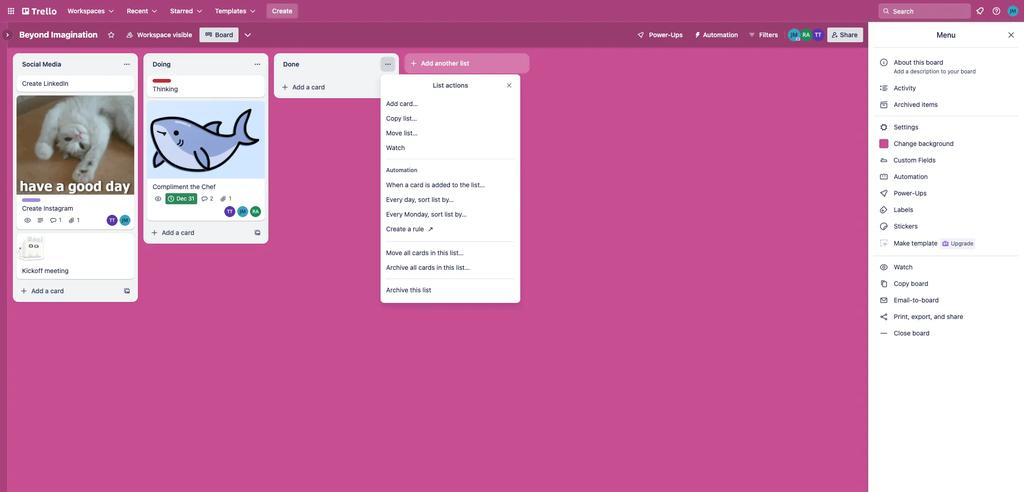 Task type: vqa. For each thing, say whether or not it's contained in the screenshot.
Watch to the right
yes



Task type: locate. For each thing, give the bounding box(es) containing it.
all for archive
[[410, 264, 417, 272]]

print, export, and share link
[[874, 310, 1019, 325]]

0 horizontal spatial jeremy miller (jeremymiller198) image
[[120, 215, 131, 226]]

create a rule link
[[381, 222, 521, 238]]

create inside button
[[272, 7, 293, 15]]

Dec 31 checkbox
[[166, 193, 197, 205]]

5 sm image from the top
[[880, 296, 889, 305]]

1 vertical spatial to
[[452, 181, 458, 189]]

your
[[948, 68, 960, 75]]

list
[[433, 81, 444, 89]]

1 horizontal spatial jeremy miller (jeremymiller198) image
[[237, 206, 248, 217]]

terry turtle (terryturtle) image down create instagram link
[[107, 215, 118, 226]]

sm image for stickers
[[880, 222, 889, 231]]

compliment the chef link
[[153, 182, 259, 192]]

create from template… image for doing
[[254, 229, 261, 237]]

workspace
[[137, 31, 171, 39]]

sm image
[[691, 28, 703, 40], [880, 84, 889, 93], [880, 123, 889, 132], [880, 189, 889, 198], [880, 206, 889, 215], [880, 222, 889, 231], [880, 280, 889, 289], [880, 313, 889, 322]]

a down done text field
[[306, 83, 310, 91]]

activity link
[[874, 81, 1019, 96]]

labels
[[893, 206, 914, 214]]

custom fields button
[[874, 153, 1019, 168]]

sm image for email-to-board
[[880, 296, 889, 305]]

thinking
[[153, 85, 178, 93]]

1 sm image from the top
[[880, 100, 889, 109]]

close board
[[893, 330, 930, 338]]

archived items link
[[874, 97, 1019, 112]]

0 vertical spatial to
[[941, 68, 947, 75]]

0 vertical spatial sort
[[418, 196, 430, 204]]

create a rule
[[386, 225, 424, 233]]

sm image
[[880, 100, 889, 109], [880, 172, 889, 182], [880, 239, 889, 248], [880, 263, 889, 272], [880, 296, 889, 305], [880, 329, 889, 338]]

board down export,
[[913, 330, 930, 338]]

archive inside 'link'
[[386, 264, 409, 272]]

terry turtle (terryturtle) image left ruby anderson (rubyanderson7) icon
[[224, 206, 235, 217]]

create for create
[[272, 7, 293, 15]]

0 notifications image
[[975, 6, 986, 17]]

1 every from the top
[[386, 196, 403, 204]]

power- inside power-ups link
[[894, 189, 915, 197]]

1 move from the top
[[386, 129, 402, 137]]

4 sm image from the top
[[880, 263, 889, 272]]

to left the your
[[941, 68, 947, 75]]

1 horizontal spatial by…
[[455, 211, 467, 218]]

terry turtle (terryturtle) image
[[224, 206, 235, 217], [107, 215, 118, 226]]

move for move all cards in this list…
[[386, 249, 402, 257]]

this inside archive all cards in this list… 'link'
[[444, 264, 455, 272]]

0 horizontal spatial add a card button
[[17, 284, 120, 299]]

about
[[894, 58, 912, 66]]

0 vertical spatial power-ups
[[649, 31, 683, 39]]

ruby anderson (rubyanderson7) image
[[250, 206, 261, 217]]

in
[[431, 249, 436, 257], [437, 264, 442, 272]]

list actions
[[433, 81, 468, 89]]

1 horizontal spatial watch link
[[874, 260, 1019, 275]]

2 sm image from the top
[[880, 172, 889, 182]]

share
[[947, 313, 964, 321]]

sm image inside watch link
[[880, 263, 889, 272]]

in for move all cards in this list…
[[431, 249, 436, 257]]

copy list… link
[[381, 111, 521, 126]]

add for add another list button in the top of the page
[[421, 59, 433, 67]]

by…
[[442, 196, 454, 204], [455, 211, 467, 218]]

31
[[188, 195, 194, 202]]

add a card down kickoff meeting
[[31, 288, 64, 295]]

0 vertical spatial add a card
[[292, 83, 325, 91]]

cards down move all cards in this list…
[[419, 264, 435, 272]]

add a card button down the kickoff meeting link
[[17, 284, 120, 299]]

social media
[[22, 60, 61, 68]]

1
[[229, 195, 232, 202], [59, 217, 61, 224], [77, 217, 80, 224]]

email-to-board link
[[874, 293, 1019, 308]]

every monday, sort list by… link
[[381, 207, 521, 222]]

add a card down done
[[292, 83, 325, 91]]

every monday, sort list by…
[[386, 211, 467, 218]]

close board link
[[874, 327, 1019, 341]]

a inside the about this board add a description to your board
[[906, 68, 909, 75]]

0 horizontal spatial by…
[[442, 196, 454, 204]]

0 vertical spatial every
[[386, 196, 403, 204]]

0 horizontal spatial create from template… image
[[123, 288, 131, 295]]

power- inside power-ups button
[[649, 31, 671, 39]]

1 horizontal spatial power-ups
[[893, 189, 929, 197]]

jeremy miller (jeremymiller198) image for right terry turtle (terryturtle) icon
[[237, 206, 248, 217]]

automation button
[[691, 28, 744, 42]]

list… down move all cards in this list… link
[[456, 264, 470, 272]]

0 horizontal spatial automation
[[386, 167, 418, 174]]

all inside archive all cards in this list… 'link'
[[410, 264, 417, 272]]

create inside "link"
[[22, 80, 42, 87]]

share
[[841, 31, 858, 39]]

make
[[894, 239, 910, 247]]

automation up when
[[386, 167, 418, 174]]

0 vertical spatial watch
[[386, 144, 405, 152]]

thoughts
[[153, 79, 178, 86]]

archive up archive this list
[[386, 264, 409, 272]]

this down move all cards in this list… link
[[444, 264, 455, 272]]

create from template… image for social media
[[123, 288, 131, 295]]

0 horizontal spatial the
[[190, 183, 200, 191]]

create from template… image
[[254, 229, 261, 237], [123, 288, 131, 295]]

starred button
[[165, 4, 208, 18]]

all
[[404, 249, 411, 257], [410, 264, 417, 272]]

add left another
[[421, 59, 433, 67]]

1 down instagram
[[59, 217, 61, 224]]

0 vertical spatial ups
[[671, 31, 683, 39]]

to inside the about this board add a description to your board
[[941, 68, 947, 75]]

in up archive all cards in this list…
[[431, 249, 436, 257]]

items
[[922, 101, 938, 109]]

0 horizontal spatial in
[[431, 249, 436, 257]]

star or unstar board image
[[108, 31, 115, 39]]

labels link
[[874, 203, 1019, 218]]

board up description
[[927, 58, 944, 66]]

list
[[460, 59, 469, 67], [432, 196, 440, 204], [445, 211, 453, 218], [423, 287, 431, 294]]

1 horizontal spatial copy
[[894, 280, 910, 288]]

1 vertical spatial copy
[[894, 280, 910, 288]]

2 archive from the top
[[386, 287, 409, 294]]

watch link
[[381, 141, 521, 155], [874, 260, 1019, 275]]

this down archive all cards in this list…
[[410, 287, 421, 294]]

every up create a rule
[[386, 211, 403, 218]]

board
[[927, 58, 944, 66], [961, 68, 976, 75], [912, 280, 929, 288], [922, 297, 939, 304], [913, 330, 930, 338]]

instagram
[[44, 205, 73, 213]]

ruby anderson (rubyanderson7) image
[[800, 29, 813, 41]]

2 move from the top
[[386, 249, 402, 257]]

sm image for close board
[[880, 329, 889, 338]]

add a card down dec 31 option on the top left of page
[[162, 229, 195, 237]]

0 vertical spatial cards
[[412, 249, 429, 257]]

automation down 'custom fields'
[[893, 173, 928, 181]]

fields
[[919, 156, 936, 164]]

sm image for automation
[[880, 172, 889, 182]]

2 horizontal spatial add a card button
[[278, 80, 381, 95]]

1 vertical spatial create from template… image
[[123, 288, 131, 295]]

sm image inside stickers link
[[880, 222, 889, 231]]

kickoff meeting
[[22, 267, 69, 275]]

to
[[941, 68, 947, 75], [452, 181, 458, 189]]

ups
[[671, 31, 683, 39], [915, 189, 927, 197]]

archive all cards in this list…
[[386, 264, 470, 272]]

sm image inside power-ups link
[[880, 189, 889, 198]]

0 vertical spatial watch link
[[381, 141, 521, 155]]

copy board
[[893, 280, 929, 288]]

by… for every day, sort list by…
[[442, 196, 454, 204]]

cards
[[412, 249, 429, 257], [419, 264, 435, 272]]

1 down create instagram link
[[77, 217, 80, 224]]

all inside move all cards in this list… link
[[404, 249, 411, 257]]

1 vertical spatial archive
[[386, 287, 409, 294]]

1 vertical spatial sort
[[431, 211, 443, 218]]

by… for every monday, sort list by…
[[455, 211, 467, 218]]

all down create a rule
[[404, 249, 411, 257]]

sort down the every day, sort list by… link
[[431, 211, 443, 218]]

every down when
[[386, 196, 403, 204]]

recent button
[[121, 4, 163, 18]]

jeremy miller (jeremymiller198) image right open information menu icon
[[1008, 6, 1019, 17]]

this member is an admin of this board. image
[[796, 37, 800, 41]]

2 vertical spatial add a card
[[31, 288, 64, 295]]

1 archive from the top
[[386, 264, 409, 272]]

create for create a rule
[[386, 225, 406, 233]]

add down done
[[292, 83, 305, 91]]

jeremy miller (jeremymiller198) image
[[237, 206, 248, 217], [120, 215, 131, 226]]

this up description
[[914, 58, 925, 66]]

copy for copy board
[[894, 280, 910, 288]]

this inside archive this list link
[[410, 287, 421, 294]]

move inside "link"
[[386, 129, 402, 137]]

archive
[[386, 264, 409, 272], [386, 287, 409, 294]]

1 horizontal spatial sort
[[431, 211, 443, 218]]

move down copy list…
[[386, 129, 402, 137]]

sm image inside the close board link
[[880, 329, 889, 338]]

1 vertical spatial power-
[[894, 189, 915, 197]]

jeremy miller (jeremymiller198) image
[[1008, 6, 1019, 17], [788, 29, 801, 41]]

actions
[[446, 81, 468, 89]]

1 horizontal spatial ups
[[915, 189, 927, 197]]

0 vertical spatial by…
[[442, 196, 454, 204]]

2 vertical spatial add a card button
[[17, 284, 120, 299]]

1 horizontal spatial add a card
[[162, 229, 195, 237]]

sm image inside automation link
[[880, 172, 889, 182]]

0 horizontal spatial to
[[452, 181, 458, 189]]

templates button
[[210, 4, 261, 18]]

another
[[435, 59, 459, 67]]

in down move all cards in this list… link
[[437, 264, 442, 272]]

sm image inside settings link
[[880, 123, 889, 132]]

1 vertical spatial watch
[[893, 264, 915, 271]]

0 vertical spatial copy
[[386, 115, 402, 122]]

6 sm image from the top
[[880, 329, 889, 338]]

move down create a rule
[[386, 249, 402, 257]]

a down about at right top
[[906, 68, 909, 75]]

0 vertical spatial archive
[[386, 264, 409, 272]]

visible
[[173, 31, 192, 39]]

in inside 'link'
[[437, 264, 442, 272]]

1 vertical spatial jeremy miller (jeremymiller198) image
[[788, 29, 801, 41]]

add another list button
[[405, 53, 530, 74]]

0 horizontal spatial power-ups
[[649, 31, 683, 39]]

1 vertical spatial by…
[[455, 211, 467, 218]]

0 vertical spatial add a card button
[[278, 80, 381, 95]]

0 vertical spatial jeremy miller (jeremymiller198) image
[[1008, 6, 1019, 17]]

2 every from the top
[[386, 211, 403, 218]]

archive down archive all cards in this list…
[[386, 287, 409, 294]]

add a card
[[292, 83, 325, 91], [162, 229, 195, 237], [31, 288, 64, 295]]

power-
[[649, 31, 671, 39], [894, 189, 915, 197]]

1 vertical spatial in
[[437, 264, 442, 272]]

list… down copy list…
[[404, 129, 418, 137]]

0 horizontal spatial add a card
[[31, 288, 64, 295]]

jeremy miller (jeremymiller198) image left terry turtle (terryturtle) image
[[788, 29, 801, 41]]

1 right 2
[[229, 195, 232, 202]]

sm image inside email-to-board link
[[880, 296, 889, 305]]

0 vertical spatial power-
[[649, 31, 671, 39]]

sm image for copy board
[[880, 280, 889, 289]]

3 sm image from the top
[[880, 239, 889, 248]]

1 vertical spatial move
[[386, 249, 402, 257]]

list down 'when a card is added to the list…'
[[432, 196, 440, 204]]

copy up move list…
[[386, 115, 402, 122]]

1 horizontal spatial automation
[[703, 31, 738, 39]]

add down kickoff
[[31, 288, 43, 295]]

sm image inside activity link
[[880, 84, 889, 93]]

0 horizontal spatial power-
[[649, 31, 671, 39]]

back to home image
[[22, 4, 57, 18]]

the up 31
[[190, 183, 200, 191]]

this
[[914, 58, 925, 66], [438, 249, 448, 257], [444, 264, 455, 272], [410, 287, 421, 294]]

list inside button
[[460, 59, 469, 67]]

media
[[42, 60, 61, 68]]

add down about at right top
[[894, 68, 905, 75]]

0 horizontal spatial watch
[[386, 144, 405, 152]]

sm image inside archived items link
[[880, 100, 889, 109]]

ups left automation button
[[671, 31, 683, 39]]

watch down move list…
[[386, 144, 405, 152]]

create instagram link
[[22, 204, 129, 214]]

board up to-
[[912, 280, 929, 288]]

card…
[[400, 100, 418, 108]]

0 horizontal spatial copy
[[386, 115, 402, 122]]

list…
[[403, 115, 417, 122], [404, 129, 418, 137], [471, 181, 485, 189], [450, 249, 464, 257], [456, 264, 470, 272]]

1 horizontal spatial power-
[[894, 189, 915, 197]]

0 vertical spatial all
[[404, 249, 411, 257]]

archive for archive this list
[[386, 287, 409, 294]]

1 horizontal spatial to
[[941, 68, 947, 75]]

0 vertical spatial create from template… image
[[254, 229, 261, 237]]

list right another
[[460, 59, 469, 67]]

ups inside button
[[671, 31, 683, 39]]

a
[[906, 68, 909, 75], [306, 83, 310, 91], [405, 181, 409, 189], [408, 225, 411, 233], [176, 229, 179, 237], [45, 288, 49, 295]]

copy up email-
[[894, 280, 910, 288]]

0 vertical spatial in
[[431, 249, 436, 257]]

0 vertical spatial move
[[386, 129, 402, 137]]

this inside the about this board add a description to your board
[[914, 58, 925, 66]]

about this board add a description to your board
[[894, 58, 976, 75]]

1 horizontal spatial create from template… image
[[254, 229, 261, 237]]

0 horizontal spatial 1
[[59, 217, 61, 224]]

list… inside 'link'
[[456, 264, 470, 272]]

Board name text field
[[15, 28, 102, 42]]

1 horizontal spatial in
[[437, 264, 442, 272]]

1 vertical spatial cards
[[419, 264, 435, 272]]

card left is
[[410, 181, 424, 189]]

by… down when a card is added to the list… link
[[442, 196, 454, 204]]

automation left filters button
[[703, 31, 738, 39]]

cards up archive all cards in this list…
[[412, 249, 429, 257]]

add down dec 31 option on the top left of page
[[162, 229, 174, 237]]

sm image inside print, export, and share 'link'
[[880, 313, 889, 322]]

email-to-board
[[893, 297, 939, 304]]

add a card button down 31
[[147, 226, 250, 240]]

2 horizontal spatial add a card
[[292, 83, 325, 91]]

add a card button down done text field
[[278, 80, 381, 95]]

to right added
[[452, 181, 458, 189]]

the up the every day, sort list by… link
[[460, 181, 470, 189]]

this up archive all cards in this list… 'link'
[[438, 249, 448, 257]]

add card… link
[[381, 97, 521, 111]]

sm image for power-ups
[[880, 189, 889, 198]]

1 horizontal spatial add a card button
[[147, 226, 250, 240]]

workspaces button
[[62, 4, 120, 18]]

cards inside 'link'
[[419, 264, 435, 272]]

1 horizontal spatial 1
[[77, 217, 80, 224]]

1 vertical spatial watch link
[[874, 260, 1019, 275]]

watch link up copy board link
[[874, 260, 1019, 275]]

ups down automation link
[[915, 189, 927, 197]]

archive all cards in this list… link
[[381, 261, 521, 275]]

change
[[894, 140, 917, 148]]

list… inside "link"
[[404, 129, 418, 137]]

a down kickoff meeting
[[45, 288, 49, 295]]

a left rule
[[408, 225, 411, 233]]

sort right day,
[[418, 196, 430, 204]]

0 horizontal spatial sort
[[418, 196, 430, 204]]

2
[[210, 195, 213, 202]]

customize views image
[[243, 30, 253, 40]]

copy
[[386, 115, 402, 122], [894, 280, 910, 288]]

add left "card…"
[[386, 100, 398, 108]]

open information menu image
[[992, 6, 1002, 16]]

1 vertical spatial every
[[386, 211, 403, 218]]

1 vertical spatial add a card button
[[147, 226, 250, 240]]

email-
[[894, 297, 913, 304]]

rule
[[413, 225, 424, 233]]

0 horizontal spatial ups
[[671, 31, 683, 39]]

1 vertical spatial add a card
[[162, 229, 195, 237]]

all down move all cards in this list…
[[410, 264, 417, 272]]

by… down the every day, sort list by… link
[[455, 211, 467, 218]]

watch up 'copy board'
[[893, 264, 915, 271]]

sm image inside copy board link
[[880, 280, 889, 289]]

1 horizontal spatial the
[[460, 181, 470, 189]]

cards for move
[[412, 249, 429, 257]]

1 vertical spatial all
[[410, 264, 417, 272]]

2 horizontal spatial 1
[[229, 195, 232, 202]]

watch link down copy list… link
[[381, 141, 521, 155]]

custom fields
[[894, 156, 936, 164]]

sm image inside 'labels' link
[[880, 206, 889, 215]]

1 vertical spatial ups
[[915, 189, 927, 197]]

add a card button
[[278, 80, 381, 95], [147, 226, 250, 240], [17, 284, 120, 299]]



Task type: describe. For each thing, give the bounding box(es) containing it.
print, export, and share
[[893, 313, 964, 321]]

move all cards in this list… link
[[381, 246, 521, 261]]

template
[[912, 239, 938, 247]]

create linkedin
[[22, 80, 68, 87]]

add a card for doing
[[162, 229, 195, 237]]

monday,
[[405, 211, 430, 218]]

sm image for labels
[[880, 206, 889, 215]]

move all cards in this list…
[[386, 249, 464, 257]]

color: purple, title: none image
[[22, 199, 40, 203]]

archive this list link
[[381, 283, 521, 298]]

add for the top add a card button
[[292, 83, 305, 91]]

archive this list
[[386, 287, 431, 294]]

every for every day, sort list by…
[[386, 196, 403, 204]]

sm image for settings
[[880, 123, 889, 132]]

card down done text field
[[312, 83, 325, 91]]

copy list…
[[386, 115, 417, 122]]

archive for archive all cards in this list…
[[386, 264, 409, 272]]

1 vertical spatial power-ups
[[893, 189, 929, 197]]

automation link
[[874, 170, 1019, 184]]

thinking link
[[153, 85, 259, 94]]

sm image for watch
[[880, 263, 889, 272]]

1 horizontal spatial jeremy miller (jeremymiller198) image
[[1008, 6, 1019, 17]]

add for add a card button for doing
[[162, 229, 174, 237]]

add a card button for social media
[[17, 284, 120, 299]]

upgrade
[[951, 241, 974, 247]]

compliment
[[153, 183, 189, 191]]

1 horizontal spatial watch
[[893, 264, 915, 271]]

settings link
[[874, 120, 1019, 135]]

board up print, export, and share
[[922, 297, 939, 304]]

card down dec 31
[[181, 229, 195, 237]]

filters button
[[746, 28, 781, 42]]

make template
[[893, 239, 938, 247]]

activity
[[893, 84, 916, 92]]

add card…
[[386, 100, 418, 108]]

sm image for archived items
[[880, 100, 889, 109]]

print,
[[894, 313, 910, 321]]

templates
[[215, 7, 247, 15]]

0 horizontal spatial terry turtle (terryturtle) image
[[107, 215, 118, 226]]

kickoff meeting link
[[22, 267, 129, 276]]

archived items
[[893, 101, 938, 109]]

create for create instagram
[[22, 205, 42, 213]]

a down dec 31 option on the top left of page
[[176, 229, 179, 237]]

list… up the every day, sort list by… link
[[471, 181, 485, 189]]

is
[[425, 181, 430, 189]]

copy for copy list…
[[386, 115, 402, 122]]

sm image for print, export, and share
[[880, 313, 889, 322]]

power-ups button
[[631, 28, 689, 42]]

beyond
[[19, 30, 49, 40]]

Social Media text field
[[17, 57, 118, 72]]

kickoff
[[22, 267, 43, 275]]

dec 31
[[177, 195, 194, 202]]

day,
[[405, 196, 417, 204]]

jeremy miller (jeremymiller198) image for terry turtle (terryturtle) icon to the left
[[120, 215, 131, 226]]

sm image for make template
[[880, 239, 889, 248]]

add a card button for doing
[[147, 226, 250, 240]]

added
[[432, 181, 451, 189]]

Doing text field
[[147, 57, 248, 72]]

every for every monday, sort list by…
[[386, 211, 403, 218]]

create instagram
[[22, 205, 73, 213]]

and
[[935, 313, 946, 321]]

a right when
[[405, 181, 409, 189]]

compliment the chef
[[153, 183, 216, 191]]

create button
[[267, 4, 298, 18]]

settings
[[893, 123, 919, 131]]

add a card for social media
[[31, 288, 64, 295]]

sort for monday,
[[431, 211, 443, 218]]

Search field
[[890, 4, 971, 18]]

stickers
[[893, 223, 918, 230]]

doing
[[153, 60, 171, 68]]

change background
[[893, 140, 954, 148]]

when
[[386, 181, 403, 189]]

thoughts thinking
[[153, 79, 178, 93]]

when a card is added to the list…
[[386, 181, 485, 189]]

this inside move all cards in this list… link
[[438, 249, 448, 257]]

cards for archive
[[419, 264, 435, 272]]

background
[[919, 140, 954, 148]]

the inside when a card is added to the list… link
[[460, 181, 470, 189]]

1 horizontal spatial terry turtle (terryturtle) image
[[224, 206, 235, 217]]

list down the every day, sort list by… link
[[445, 211, 453, 218]]

archived
[[894, 101, 920, 109]]

power-ups inside button
[[649, 31, 683, 39]]

description
[[911, 68, 940, 75]]

workspace visible button
[[121, 28, 198, 42]]

export,
[[912, 313, 933, 321]]

upgrade button
[[940, 239, 976, 250]]

list down archive all cards in this list…
[[423, 287, 431, 294]]

color: bold red, title: "thoughts" element
[[153, 79, 178, 86]]

pete ghost image
[[16, 234, 45, 263]]

change background link
[[874, 137, 1019, 151]]

done
[[283, 60, 299, 68]]

the inside the compliment the chef link
[[190, 183, 200, 191]]

dec
[[177, 195, 187, 202]]

create for create linkedin
[[22, 80, 42, 87]]

0 horizontal spatial jeremy miller (jeremymiller198) image
[[788, 29, 801, 41]]

sort for day,
[[418, 196, 430, 204]]

terry turtle (terryturtle) image
[[812, 29, 825, 41]]

copy board link
[[874, 277, 1019, 292]]

list… down "card…"
[[403, 115, 417, 122]]

1 for 1
[[77, 217, 80, 224]]

search image
[[883, 7, 890, 15]]

automation inside button
[[703, 31, 738, 39]]

sm image for activity
[[880, 84, 889, 93]]

move for move list…
[[386, 129, 402, 137]]

to-
[[913, 297, 922, 304]]

add for social media add a card button
[[31, 288, 43, 295]]

0 horizontal spatial watch link
[[381, 141, 521, 155]]

in for archive all cards in this list…
[[437, 264, 442, 272]]

menu
[[937, 31, 956, 39]]

chef
[[202, 183, 216, 191]]

recent
[[127, 7, 148, 15]]

beyond imagination
[[19, 30, 98, 40]]

add another list
[[421, 59, 469, 67]]

every day, sort list by…
[[386, 196, 454, 204]]

Done text field
[[278, 57, 379, 72]]

move list…
[[386, 129, 418, 137]]

social
[[22, 60, 41, 68]]

workspace visible
[[137, 31, 192, 39]]

1 for 2
[[229, 195, 232, 202]]

card down meeting
[[50, 288, 64, 295]]

add inside the about this board add a description to your board
[[894, 68, 905, 75]]

share button
[[828, 28, 864, 42]]

imagination
[[51, 30, 98, 40]]

all for move
[[404, 249, 411, 257]]

power-ups link
[[874, 186, 1019, 201]]

list… up archive all cards in this list… 'link'
[[450, 249, 464, 257]]

board right the your
[[961, 68, 976, 75]]

close
[[894, 330, 911, 338]]

move list… link
[[381, 126, 521, 141]]

sm image inside automation button
[[691, 28, 703, 40]]

primary element
[[0, 0, 1025, 22]]

board
[[215, 31, 233, 39]]

2 horizontal spatial automation
[[893, 173, 928, 181]]

filters
[[760, 31, 778, 39]]

meeting
[[45, 267, 69, 275]]



